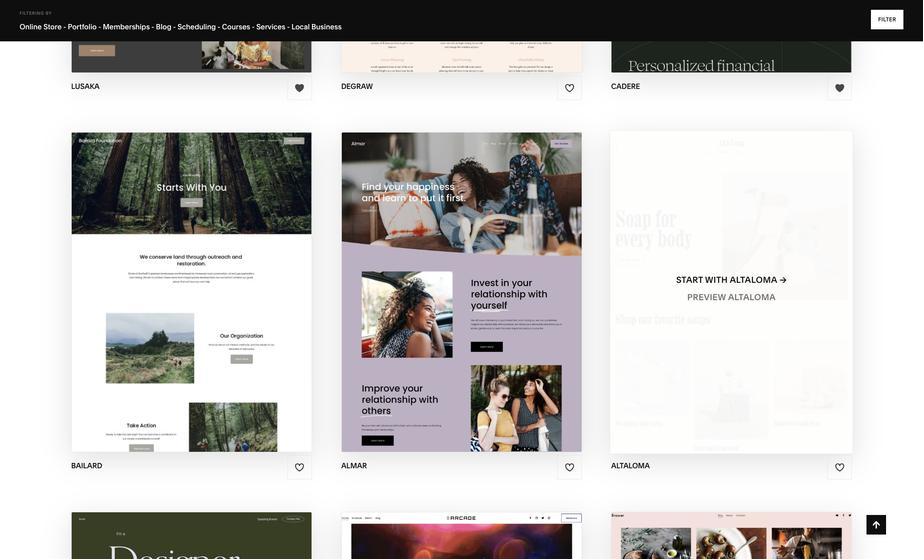 Task type: locate. For each thing, give the bounding box(es) containing it.
1 with from the left
[[170, 275, 192, 285]]

start with altaloma button
[[677, 268, 788, 293]]

add altaloma to your favorites list image
[[835, 463, 845, 473]]

0 horizontal spatial bailard
[[71, 462, 102, 471]]

preview altaloma
[[688, 293, 776, 303]]

start for start with altaloma
[[677, 275, 704, 285]]

1 horizontal spatial with
[[444, 275, 466, 285]]

start inside button
[[415, 275, 441, 285]]

with inside 'button'
[[170, 275, 192, 285]]

0 vertical spatial almar
[[468, 275, 500, 285]]

4 - from the left
[[173, 22, 176, 31]]

1 preview from the left
[[426, 293, 465, 303]]

start inside 'button'
[[141, 275, 168, 285]]

0 horizontal spatial preview
[[426, 293, 465, 303]]

preview inside preview altaloma link
[[688, 293, 727, 303]]

degraw image
[[342, 0, 582, 73]]

preview almar link
[[426, 286, 498, 310]]

0 horizontal spatial with
[[170, 275, 192, 285]]

- left blog in the top left of the page
[[152, 22, 154, 31]]

- left courses
[[218, 22, 221, 31]]

- left local on the left of the page
[[287, 22, 290, 31]]

lusaka image
[[72, 0, 312, 73]]

2 with from the left
[[444, 275, 466, 285]]

preview down start with almar
[[426, 293, 465, 303]]

degraw
[[341, 82, 373, 91]]

start
[[141, 275, 168, 285], [415, 275, 441, 285], [677, 275, 704, 285]]

preview for preview altaloma
[[688, 293, 727, 303]]

2 horizontal spatial with
[[706, 275, 728, 285]]

1 horizontal spatial preview
[[688, 293, 727, 303]]

memberships
[[103, 22, 150, 31]]

- right portfolio
[[98, 22, 101, 31]]

remove cadere from your favorites list image
[[835, 83, 845, 93]]

start for start with bailard
[[141, 275, 168, 285]]

arcade image
[[342, 513, 582, 560]]

- right blog in the top left of the page
[[173, 22, 176, 31]]

1 horizontal spatial bailard
[[195, 275, 233, 285]]

start inside button
[[677, 275, 704, 285]]

2 preview from the left
[[688, 293, 727, 303]]

3 - from the left
[[152, 22, 154, 31]]

altaloma
[[730, 275, 778, 285], [729, 293, 776, 303], [612, 462, 650, 471]]

bailard
[[195, 275, 233, 285], [71, 462, 102, 471]]

- right store
[[63, 22, 66, 31]]

2 - from the left
[[98, 22, 101, 31]]

altaloma inside button
[[730, 275, 778, 285]]

courses
[[222, 22, 250, 31]]

2 horizontal spatial start
[[677, 275, 704, 285]]

3 with from the left
[[706, 275, 728, 285]]

local
[[292, 22, 310, 31]]

preview
[[426, 293, 465, 303], [688, 293, 727, 303]]

-
[[63, 22, 66, 31], [98, 22, 101, 31], [152, 22, 154, 31], [173, 22, 176, 31], [218, 22, 221, 31], [252, 22, 255, 31], [287, 22, 290, 31]]

2 vertical spatial almar
[[341, 462, 367, 471]]

altaloma image
[[611, 131, 853, 454]]

add degraw to your favorites list image
[[565, 83, 575, 93]]

2 vertical spatial altaloma
[[612, 462, 650, 471]]

preview for preview almar
[[426, 293, 465, 303]]

with inside button
[[444, 275, 466, 285]]

1 start from the left
[[141, 275, 168, 285]]

scheduling
[[178, 22, 216, 31]]

1 horizontal spatial start
[[415, 275, 441, 285]]

filtering by
[[20, 11, 52, 16]]

0 vertical spatial bailard
[[195, 275, 233, 285]]

preview almar
[[426, 293, 498, 303]]

preview down start with altaloma
[[688, 293, 727, 303]]

0 vertical spatial altaloma
[[730, 275, 778, 285]]

filter button
[[872, 10, 904, 29]]

almar
[[468, 275, 500, 285], [467, 293, 498, 303], [341, 462, 367, 471]]

business
[[312, 22, 342, 31]]

3 start from the left
[[677, 275, 704, 285]]

2 start from the left
[[415, 275, 441, 285]]

0 horizontal spatial start
[[141, 275, 168, 285]]

with
[[170, 275, 192, 285], [444, 275, 466, 285], [706, 275, 728, 285]]

- right courses
[[252, 22, 255, 31]]

with inside button
[[706, 275, 728, 285]]

preview inside preview almar link
[[426, 293, 465, 303]]



Task type: describe. For each thing, give the bounding box(es) containing it.
7 - from the left
[[287, 22, 290, 31]]

start with altaloma
[[677, 275, 778, 285]]

6 - from the left
[[252, 22, 255, 31]]

back to top image
[[872, 521, 882, 531]]

almar image
[[342, 133, 582, 453]]

services
[[257, 22, 286, 31]]

start with bailard button
[[141, 268, 242, 293]]

start with almar
[[415, 275, 500, 285]]

add almar to your favorites list image
[[565, 463, 575, 473]]

portfolio
[[68, 22, 97, 31]]

filtering
[[20, 11, 44, 16]]

online
[[20, 22, 42, 31]]

1 vertical spatial almar
[[467, 293, 498, 303]]

filter
[[879, 16, 897, 23]]

with for altaloma
[[706, 275, 728, 285]]

cadere
[[612, 82, 641, 91]]

remove lusaka from your favorites list image
[[295, 83, 305, 93]]

start with almar button
[[415, 268, 509, 293]]

by
[[46, 11, 52, 16]]

bailard image
[[72, 133, 312, 453]]

cadere image
[[612, 0, 852, 73]]

start with bailard
[[141, 275, 233, 285]]

start for start with almar
[[415, 275, 441, 285]]

brower image
[[612, 513, 852, 560]]

lusaka
[[71, 82, 100, 91]]

preview altaloma link
[[688, 286, 776, 310]]

store
[[43, 22, 62, 31]]

add bailard to your favorites list image
[[295, 463, 305, 473]]

amal image
[[72, 513, 312, 560]]

with for almar
[[444, 275, 466, 285]]

blog
[[156, 22, 172, 31]]

1 vertical spatial altaloma
[[729, 293, 776, 303]]

1 vertical spatial bailard
[[71, 462, 102, 471]]

online store - portfolio - memberships - blog - scheduling - courses - services - local business
[[20, 22, 342, 31]]

bailard inside 'button'
[[195, 275, 233, 285]]

with for bailard
[[170, 275, 192, 285]]

5 - from the left
[[218, 22, 221, 31]]

1 - from the left
[[63, 22, 66, 31]]

almar inside button
[[468, 275, 500, 285]]



Task type: vqa. For each thing, say whether or not it's contained in the screenshot.
tax
no



